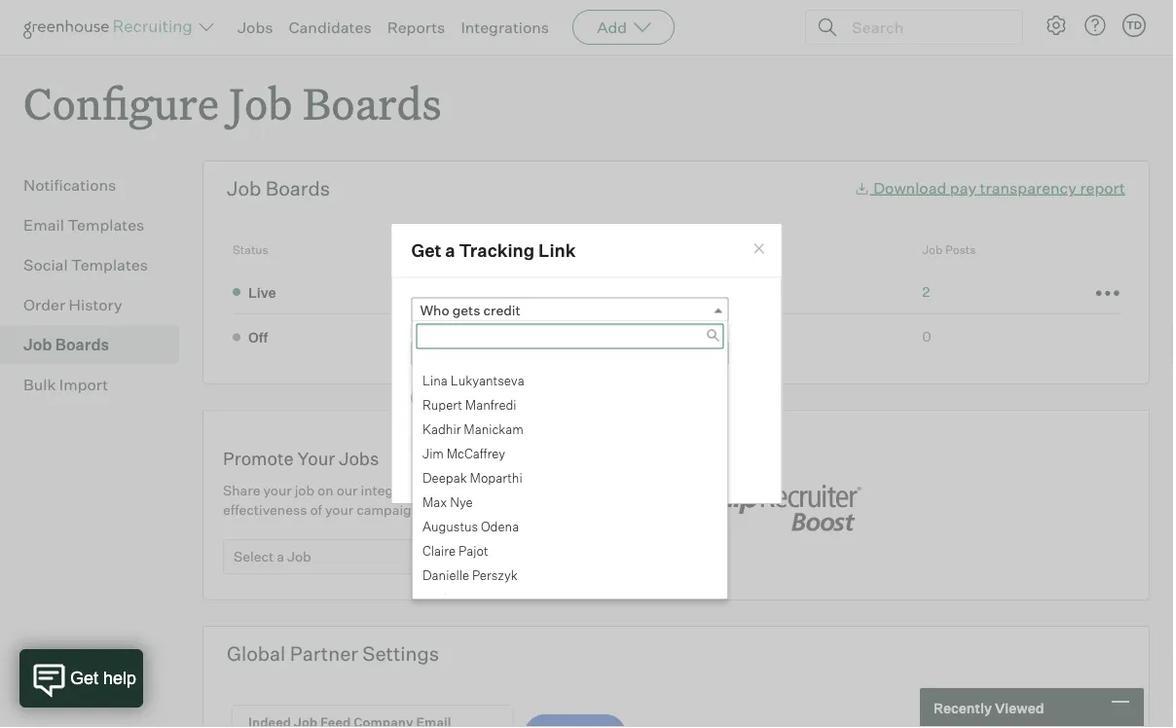 Task type: vqa. For each thing, say whether or not it's contained in the screenshot.
Social Templates link
yes



Task type: locate. For each thing, give the bounding box(es) containing it.
1 horizontal spatial internal
[[513, 331, 570, 344]]

1 vertical spatial your
[[325, 502, 354, 519]]

select a source...
[[420, 345, 529, 362]]

integrated
[[361, 482, 427, 499]]

1 vertical spatial adept
[[406, 327, 445, 344]]

1 horizontal spatial a
[[445, 239, 455, 261]]

boards down candidates
[[303, 74, 442, 131]]

select inside select a source... link
[[420, 345, 460, 362]]

zip recruiter image
[[676, 468, 871, 543]]

job down the of
[[287, 548, 311, 565]]

social templates link
[[23, 253, 171, 277]]

manfredi
[[465, 397, 516, 413]]

lina
[[422, 373, 447, 388]]

job left boards
[[430, 482, 450, 499]]

adept for adept
[[406, 283, 447, 300]]

history
[[69, 295, 122, 315]]

0 vertical spatial boards
[[303, 74, 442, 131]]

adept up who
[[406, 283, 447, 300]]

internal up the select a source...
[[448, 327, 497, 344]]

order
[[23, 295, 65, 315]]

2 vertical spatial a
[[277, 548, 284, 565]]

None text field
[[416, 324, 724, 349], [411, 426, 668, 451], [416, 324, 724, 349], [411, 426, 668, 451]]

0 horizontal spatial job boards
[[23, 335, 109, 355]]

promote your jobs
[[223, 448, 379, 469]]

share
[[223, 482, 260, 499]]

candidates link
[[289, 18, 372, 37]]

jobs link
[[238, 18, 273, 37]]

get
[[411, 239, 442, 261]]

track
[[528, 482, 560, 499]]

danielle
[[422, 568, 469, 583]]

a right get
[[445, 239, 455, 261]]

perszyk
[[472, 568, 517, 583]]

boards up import
[[55, 335, 109, 355]]

1 vertical spatial templates
[[71, 255, 148, 275]]

bulk import
[[23, 375, 108, 395]]

1 horizontal spatial job
[[430, 482, 450, 499]]

adept for adept internal
[[406, 327, 445, 344]]

job
[[295, 482, 315, 499], [430, 482, 450, 499]]

job boards up bulk import
[[23, 335, 109, 355]]

reports
[[387, 18, 445, 37]]

order history link
[[23, 293, 171, 317]]

global
[[227, 642, 286, 666]]

adept up david
[[406, 327, 445, 344]]

1 horizontal spatial job boards
[[227, 176, 330, 201]]

download pay transparency report
[[874, 178, 1126, 197]]

candidates
[[289, 18, 372, 37]]

effectiveness
[[223, 502, 307, 519]]

notifications
[[23, 175, 116, 195]]

bulk
[[23, 375, 56, 395]]

select down effectiveness at bottom left
[[234, 548, 274, 565]]

templates
[[68, 215, 144, 235], [71, 255, 148, 275]]

odena
[[480, 519, 519, 534]]

who
[[420, 301, 449, 318]]

credit
[[483, 301, 521, 318]]

templates for social templates
[[71, 255, 148, 275]]

0 vertical spatial select
[[420, 345, 460, 362]]

boards up status
[[265, 176, 330, 201]]

job boards
[[227, 176, 330, 201], [23, 335, 109, 355]]

0 horizontal spatial select
[[234, 548, 274, 565]]

1 horizontal spatial select
[[420, 345, 460, 362]]

boards
[[303, 74, 442, 131], [265, 176, 330, 201], [55, 335, 109, 355]]

boards
[[453, 482, 498, 499]]

job boards up status
[[227, 176, 330, 201]]

templates up order history "link"
[[71, 255, 148, 275]]

adept
[[406, 283, 447, 300], [406, 327, 445, 344]]

kadhir
[[422, 422, 461, 437]]

our
[[337, 482, 358, 499]]

None submit
[[411, 385, 505, 411]]

td button
[[1119, 10, 1150, 41]]

recently viewed
[[934, 699, 1044, 716]]

email templates
[[23, 215, 144, 235]]

jobs left candidates link
[[238, 18, 273, 37]]

1 vertical spatial a
[[463, 345, 471, 362]]

1 adept from the top
[[406, 283, 447, 300]]

0 vertical spatial adept
[[406, 283, 447, 300]]

your down our
[[325, 502, 354, 519]]

0 vertical spatial a
[[445, 239, 455, 261]]

1 vertical spatial select
[[234, 548, 274, 565]]

internal down the who gets credit link
[[513, 331, 570, 344]]

add
[[597, 18, 627, 37]]

templates up the "social templates" link
[[68, 215, 144, 235]]

select a job
[[234, 548, 311, 565]]

select
[[420, 345, 460, 362], [234, 548, 274, 565]]

your up effectiveness at bottom left
[[263, 482, 292, 499]]

report
[[1080, 178, 1126, 197]]

0 vertical spatial templates
[[68, 215, 144, 235]]

reports link
[[387, 18, 445, 37]]

jobs up our
[[339, 448, 379, 469]]

adept internal link
[[406, 326, 503, 345]]

moparthi
[[469, 470, 522, 486]]

1 vertical spatial boards
[[265, 176, 330, 201]]

Search text field
[[847, 13, 1005, 41]]

td button
[[1123, 14, 1146, 37]]

0 vertical spatial jobs
[[238, 18, 273, 37]]

jim
[[422, 446, 443, 461]]

deepak
[[422, 470, 467, 486]]

0 horizontal spatial internal
[[448, 327, 497, 344]]

manickam
[[463, 422, 523, 437]]

0 vertical spatial your
[[263, 482, 292, 499]]

2 vertical spatial boards
[[55, 335, 109, 355]]

Indeed Job Feed Company Email text field
[[233, 706, 513, 727]]

td
[[1126, 19, 1142, 32]]

select down adept internal
[[420, 345, 460, 362]]

a for tracking
[[445, 239, 455, 261]]

job up status
[[227, 176, 261, 201]]

job
[[229, 74, 293, 131], [227, 176, 261, 201], [922, 243, 943, 257], [23, 335, 52, 355], [287, 548, 311, 565]]

0 horizontal spatial job
[[295, 482, 315, 499]]

a down effectiveness at bottom left
[[277, 548, 284, 565]]

2 horizontal spatial a
[[463, 345, 471, 362]]

live
[[248, 284, 276, 301]]

configure
[[23, 74, 219, 131]]

0 horizontal spatial a
[[277, 548, 284, 565]]

who gets credit link
[[411, 297, 729, 322]]

share your job on our integrated job boards and track the effectiveness of your campaigns.
[[223, 482, 584, 519]]

integrations
[[461, 18, 549, 37]]

jobs
[[238, 18, 273, 37], [339, 448, 379, 469]]

recently
[[934, 699, 992, 716]]

transparency
[[980, 178, 1077, 197]]

laelah
[[422, 592, 461, 607]]

your
[[297, 448, 335, 469]]

job left on
[[295, 482, 315, 499]]

a
[[445, 239, 455, 261], [463, 345, 471, 362], [277, 548, 284, 565]]

a down adept internal
[[463, 345, 471, 362]]

2 adept from the top
[[406, 327, 445, 344]]

1 horizontal spatial jobs
[[339, 448, 379, 469]]

greenhouse recruiting image
[[23, 16, 199, 39]]



Task type: describe. For each thing, give the bounding box(es) containing it.
configure job boards
[[23, 74, 442, 131]]

pay
[[950, 178, 977, 197]]

reino
[[464, 592, 497, 607]]

a for source...
[[463, 345, 471, 362]]

bulk import link
[[23, 373, 171, 396]]

integrations link
[[461, 18, 549, 37]]

a for job
[[277, 548, 284, 565]]

off
[[248, 329, 268, 346]]

on
[[318, 482, 334, 499]]

boards inside job boards link
[[55, 335, 109, 355]]

0
[[922, 328, 932, 345]]

promote
[[223, 448, 294, 469]]

get a tracking link dialog
[[391, 223, 782, 612]]

download pay transparency report link
[[855, 178, 1126, 197]]

get a tracking link
[[411, 239, 576, 261]]

download
[[874, 178, 947, 197]]

select for select a source...
[[420, 345, 460, 362]]

2 link
[[922, 283, 930, 300]]

order history
[[23, 295, 122, 315]]

2 job from the left
[[430, 482, 450, 499]]

notifications link
[[23, 174, 171, 197]]

david luan lina lukyantseva rupert manfredi kadhir manickam jim mccaffrey deepak moparthi max nye augustus odena claire pajot danielle perszyk laelah reino
[[422, 348, 524, 607]]

job boards link
[[23, 333, 171, 357]]

add button
[[573, 10, 675, 45]]

2
[[922, 283, 930, 300]]

tracking
[[459, 239, 535, 261]]

configure image
[[1045, 14, 1068, 37]]

campaigns.
[[357, 502, 431, 519]]

social templates
[[23, 255, 148, 275]]

job posts
[[922, 243, 976, 257]]

board name
[[406, 243, 474, 257]]

0 horizontal spatial jobs
[[238, 18, 273, 37]]

and
[[501, 482, 525, 499]]

email templates link
[[23, 213, 171, 237]]

global partner settings
[[227, 642, 439, 666]]

1 vertical spatial job boards
[[23, 335, 109, 355]]

name
[[441, 243, 474, 257]]

select a source... link
[[411, 341, 729, 366]]

0 vertical spatial job boards
[[227, 176, 330, 201]]

board
[[406, 243, 439, 257]]

import
[[59, 375, 108, 395]]

1 horizontal spatial your
[[325, 502, 354, 519]]

0 link
[[922, 328, 932, 345]]

settings
[[363, 642, 439, 666]]

templates for email templates
[[68, 215, 144, 235]]

nye
[[450, 495, 472, 510]]

0 horizontal spatial your
[[263, 482, 292, 499]]

the
[[563, 482, 584, 499]]

gets
[[452, 301, 480, 318]]

pajot
[[458, 543, 488, 559]]

close image
[[751, 241, 767, 256]]

select for select a job
[[234, 548, 274, 565]]

max
[[422, 495, 447, 510]]

luan
[[459, 348, 488, 364]]

viewed
[[995, 699, 1044, 716]]

email
[[23, 215, 64, 235]]

job down jobs "link"
[[229, 74, 293, 131]]

job up bulk
[[23, 335, 52, 355]]

social
[[23, 255, 68, 275]]

link
[[538, 239, 576, 261]]

david
[[422, 348, 456, 364]]

none submit inside get a tracking link dialog
[[411, 385, 505, 411]]

mccaffrey
[[446, 446, 505, 461]]

augustus
[[422, 519, 478, 534]]

source...
[[474, 345, 529, 362]]

who gets credit
[[420, 301, 521, 318]]

status
[[233, 243, 268, 257]]

of
[[310, 502, 322, 519]]

posts
[[946, 243, 976, 257]]

adept link
[[406, 282, 452, 301]]

1 vertical spatial jobs
[[339, 448, 379, 469]]

rupert
[[422, 397, 462, 413]]

job left posts
[[922, 243, 943, 257]]

1 job from the left
[[295, 482, 315, 499]]

lukyantseva
[[450, 373, 524, 388]]

adept internal
[[406, 327, 497, 344]]

partner
[[290, 642, 358, 666]]



